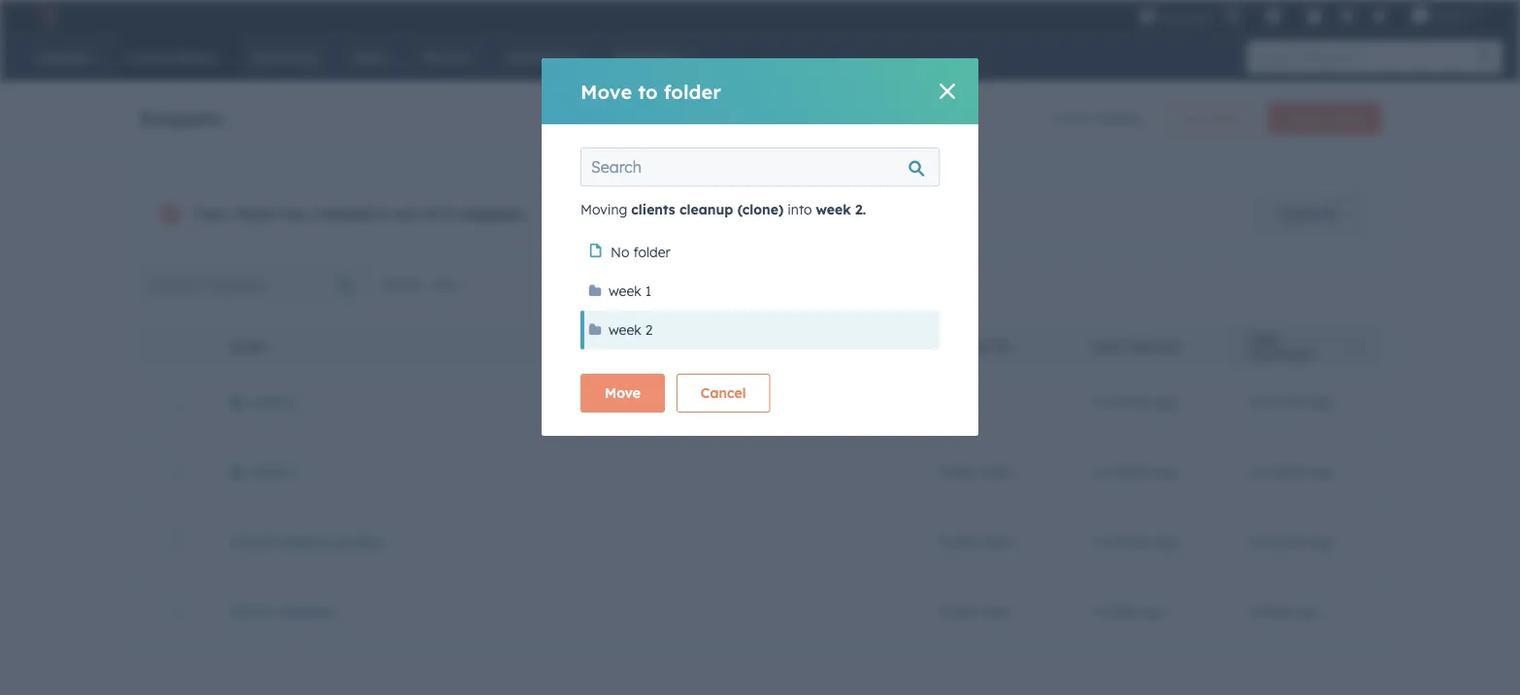 Task type: locate. For each thing, give the bounding box(es) containing it.
1 vertical spatial funky town
[[939, 533, 1013, 550]]

0 vertical spatial cleanup
[[680, 201, 734, 218]]

created for 5
[[1092, 110, 1141, 127]]

week 2 button up cancel
[[581, 311, 940, 350]]

new
[[1180, 111, 1205, 126]]

1 vertical spatial week 2 button
[[231, 463, 298, 480]]

3 funky from the top
[[939, 603, 977, 620]]

your team has created 2 out of 5 snippets.
[[194, 204, 529, 223]]

search search field up suite
[[581, 148, 940, 186]]

2 inside move to folder dialog
[[646, 321, 653, 338]]

press to sort. image for created by
[[1017, 339, 1025, 353]]

owner:
[[380, 276, 425, 293]]

minute
[[1106, 393, 1150, 410], [1262, 393, 1306, 410], [1106, 463, 1150, 480], [1262, 463, 1306, 480], [1106, 533, 1150, 550], [1262, 533, 1306, 550]]

folder
[[664, 79, 721, 103], [1208, 111, 1240, 126], [634, 244, 671, 261]]

cancel
[[701, 385, 746, 402]]

moving clients cleanup (clone) into week 2.
[[581, 201, 866, 218]]

4
[[1094, 603, 1102, 620], [1249, 603, 1258, 620]]

0 horizontal spatial search search field
[[139, 265, 368, 304]]

1 horizontal spatial 1
[[646, 283, 652, 300]]

1 press to sort. element from the left
[[271, 339, 279, 355]]

date right press to sort. image
[[1249, 333, 1280, 347]]

cleanup
[[680, 201, 734, 218], [279, 533, 333, 550], [279, 603, 333, 620]]

created by
[[939, 340, 1012, 354]]

0 vertical spatial search search field
[[581, 148, 940, 186]]

0 vertical spatial move
[[581, 79, 632, 103]]

search search field inside move to folder dialog
[[581, 148, 940, 186]]

2 vertical spatial clients
[[231, 603, 275, 620]]

0 vertical spatial of
[[1063, 110, 1076, 127]]

your
[[194, 204, 231, 223]]

0 horizontal spatial 1
[[290, 393, 298, 410]]

funky
[[939, 463, 977, 480], [939, 533, 977, 550], [939, 603, 977, 620]]

notifications button
[[1363, 0, 1396, 31]]

press to sort. element right name on the left
[[271, 339, 279, 355]]

1 horizontal spatial press to sort. image
[[1017, 339, 1025, 353]]

2 vertical spatial created
[[1128, 340, 1182, 354]]

1 vertical spatial 5
[[444, 204, 453, 223]]

0 horizontal spatial days
[[1106, 603, 1137, 620]]

0 horizontal spatial week 1 button
[[231, 393, 298, 410]]

press to sort. element right date created at the right
[[1188, 339, 1195, 355]]

snippets
[[139, 105, 223, 130]]

folder right the to
[[664, 79, 721, 103]]

press to sort. element right by
[[1017, 339, 1025, 355]]

1 horizontal spatial 5
[[1080, 110, 1088, 127]]

1 vertical spatial created
[[314, 204, 374, 223]]

2 4 days ago from the left
[[1249, 603, 1321, 620]]

0 vertical spatial clients
[[631, 201, 676, 218]]

3 press to sort. element from the left
[[1188, 339, 1195, 355]]

1 vertical spatial cleanup
[[279, 533, 333, 550]]

1 vertical spatial town
[[981, 533, 1013, 550]]

week 1
[[609, 283, 652, 300], [251, 393, 298, 410]]

moving
[[581, 201, 628, 218]]

upgrade down create
[[1279, 205, 1337, 222]]

week 2 button
[[581, 311, 940, 350], [231, 463, 298, 480]]

week 1 button down name on the left
[[231, 393, 298, 410]]

funky town image
[[1412, 7, 1429, 24]]

press to sort. element for created by
[[1017, 339, 1025, 355]]

clients
[[631, 201, 676, 218], [231, 533, 275, 550], [231, 603, 275, 620]]

marketplaces image
[[1265, 9, 1283, 26]]

clients up no folder
[[631, 201, 676, 218]]

more
[[591, 205, 625, 222]]

1
[[646, 283, 652, 300], [290, 393, 298, 410]]

2 town from the top
[[981, 533, 1013, 550]]

0 vertical spatial folder
[[664, 79, 721, 103]]

funky for clients cleanup
[[939, 603, 977, 620]]

0 horizontal spatial upgrade
[[1160, 9, 1213, 25]]

3 funky town from the top
[[939, 603, 1013, 620]]

search image
[[1480, 50, 1494, 64]]

1 vertical spatial move
[[605, 385, 641, 402]]

Search search field
[[581, 148, 940, 186], [139, 265, 368, 304]]

cancel button
[[677, 374, 771, 413]]

0 vertical spatial week 1
[[609, 283, 652, 300]]

4 days ago
[[1094, 603, 1166, 620], [1249, 603, 1321, 620]]

2 vertical spatial funky town
[[939, 603, 1013, 620]]

2 vertical spatial folder
[[634, 244, 671, 261]]

Search HubSpot search field
[[1248, 41, 1486, 74]]

1 horizontal spatial press to sort. element
[[1017, 339, 1025, 355]]

created left new
[[1092, 110, 1141, 127]]

starter.
[[787, 205, 833, 222]]

folder right new
[[1208, 111, 1240, 126]]

0 horizontal spatial week 2
[[251, 463, 298, 480]]

of inside snippets banner
[[1063, 110, 1076, 127]]

0 horizontal spatial (clone)
[[337, 533, 383, 550]]

press to sort. image inside created by button
[[1017, 339, 1025, 353]]

week 1 down no
[[609, 283, 652, 300]]

move down "name" button
[[605, 385, 641, 402]]

menu
[[1137, 0, 1497, 31]]

1 vertical spatial (clone)
[[337, 533, 383, 550]]

snippet
[[1325, 111, 1365, 126]]

1 horizontal spatial week 2 button
[[581, 311, 940, 350]]

1 horizontal spatial date
[[1249, 333, 1280, 347]]

press to sort. element inside "name" button
[[271, 339, 279, 355]]

created inside snippets banner
[[1092, 110, 1141, 127]]

team
[[236, 204, 276, 223]]

2
[[1052, 110, 1059, 127], [379, 204, 387, 223], [646, 321, 653, 338], [290, 463, 298, 480]]

0 vertical spatial week 1 button
[[581, 272, 940, 311]]

unlock more snippets with crm suite starter.
[[544, 205, 833, 222]]

help button
[[1298, 0, 1331, 31]]

press to sort. image right name on the left
[[271, 339, 279, 353]]

date
[[1249, 333, 1280, 347], [1094, 340, 1124, 354]]

hubspot link
[[23, 4, 73, 27]]

settings image
[[1339, 8, 1356, 26]]

1 horizontal spatial week 2
[[609, 321, 653, 338]]

clients for clients cleanup (clone)
[[231, 533, 275, 550]]

0 vertical spatial funky town
[[939, 463, 1013, 480]]

1 vertical spatial search search field
[[139, 265, 368, 304]]

folder for no folder
[[634, 244, 671, 261]]

week 1 down name on the left
[[251, 393, 298, 410]]

week 2
[[609, 321, 653, 338], [251, 463, 298, 480]]

2 vertical spatial cleanup
[[279, 603, 333, 620]]

town
[[981, 463, 1013, 480], [981, 533, 1013, 550], [981, 603, 1013, 620]]

1 horizontal spatial of
[[1063, 110, 1076, 127]]

1 horizontal spatial search search field
[[581, 148, 940, 186]]

week 1 button down suite
[[581, 272, 940, 311]]

0 vertical spatial funky
[[939, 463, 977, 480]]

press to sort. element
[[271, 339, 279, 355], [1017, 339, 1025, 355], [1188, 339, 1195, 355]]

0 vertical spatial 5
[[1080, 110, 1088, 127]]

1 horizontal spatial week 1
[[609, 283, 652, 300]]

0 vertical spatial created
[[1092, 110, 1141, 127]]

2 press to sort. image from the left
[[1017, 339, 1025, 353]]

press to sort. image for name
[[271, 339, 279, 353]]

week 2 up move button
[[609, 321, 653, 338]]

0 horizontal spatial week 1
[[251, 393, 298, 410]]

2 vertical spatial funky
[[939, 603, 977, 620]]

1 vertical spatial 1
[[290, 393, 298, 410]]

1 vertical spatial folder
[[1208, 111, 1240, 126]]

0 vertical spatial week 2 button
[[581, 311, 940, 350]]

created left press to sort. image
[[1128, 340, 1182, 354]]

folder inside snippets banner
[[1208, 111, 1240, 126]]

ago
[[1154, 393, 1180, 410], [1310, 393, 1335, 410], [1154, 463, 1180, 480], [1310, 463, 1335, 480], [1154, 533, 1180, 550], [1310, 533, 1335, 550], [1141, 603, 1166, 620], [1296, 603, 1321, 620]]

2 press to sort. element from the left
[[1017, 339, 1025, 355]]

clients up clients cleanup link
[[231, 533, 275, 550]]

5
[[1080, 110, 1088, 127], [444, 204, 453, 223]]

upgrade inside menu
[[1160, 9, 1213, 25]]

press to sort. image inside "name" button
[[271, 339, 279, 353]]

press to sort. element inside date created button
[[1188, 339, 1195, 355]]

search search field up name on the left
[[139, 265, 368, 304]]

no folder button
[[581, 233, 940, 272]]

0 vertical spatial week 2
[[609, 321, 653, 338]]

1 4 from the left
[[1094, 603, 1102, 620]]

upgrade
[[1160, 9, 1213, 25], [1279, 205, 1337, 222]]

new folder button
[[1164, 103, 1257, 134]]

0 horizontal spatial 4
[[1094, 603, 1102, 620]]

a minute ago
[[1094, 393, 1180, 410], [1249, 393, 1335, 410], [1094, 463, 1180, 480], [1249, 463, 1335, 480], [1094, 533, 1180, 550], [1249, 533, 1335, 550]]

1 press to sort. image from the left
[[271, 339, 279, 353]]

created right has on the left top of the page
[[314, 204, 374, 223]]

2 horizontal spatial press to sort. element
[[1188, 339, 1195, 355]]

upgrade link
[[1254, 194, 1361, 233]]

upgrade right "upgrade" image
[[1160, 9, 1213, 25]]

snippets banner
[[139, 97, 1382, 134]]

clients down clients cleanup (clone)
[[231, 603, 275, 620]]

2 vertical spatial town
[[981, 603, 1013, 620]]

cleanup for clients cleanup
[[279, 603, 333, 620]]

1 horizontal spatial 4
[[1249, 603, 1258, 620]]

move
[[581, 79, 632, 103], [605, 385, 641, 402]]

1 vertical spatial clients
[[231, 533, 275, 550]]

week 2 up clients cleanup (clone)
[[251, 463, 298, 480]]

0 horizontal spatial 4 days ago
[[1094, 603, 1166, 620]]

name button
[[207, 324, 915, 367]]

of
[[1063, 110, 1076, 127], [423, 204, 439, 223]]

1 horizontal spatial upgrade
[[1279, 205, 1337, 222]]

week 2 button up clients cleanup (clone)
[[231, 463, 298, 480]]

0 horizontal spatial press to sort. element
[[271, 339, 279, 355]]

move inside move button
[[605, 385, 641, 402]]

2 funky town from the top
[[939, 533, 1013, 550]]

upgrade image
[[1139, 8, 1157, 26]]

date inside date modified
[[1249, 333, 1280, 347]]

week 2 inside move to folder dialog
[[609, 321, 653, 338]]

0 vertical spatial (clone)
[[738, 201, 784, 218]]

1 horizontal spatial 4 days ago
[[1249, 603, 1321, 620]]

date left press to sort. image
[[1094, 340, 1124, 354]]

0 vertical spatial town
[[981, 463, 1013, 480]]

1 horizontal spatial (clone)
[[738, 201, 784, 218]]

press to sort. image
[[271, 339, 279, 353], [1017, 339, 1025, 353]]

a
[[1094, 393, 1102, 410], [1249, 393, 1258, 410], [1094, 463, 1102, 480], [1249, 463, 1258, 480], [1094, 533, 1102, 550], [1249, 533, 1258, 550]]

2 4 from the left
[[1249, 603, 1258, 620]]

press to sort. image right by
[[1017, 339, 1025, 353]]

0 vertical spatial 1
[[646, 283, 652, 300]]

1 horizontal spatial days
[[1262, 603, 1292, 620]]

date for date modified
[[1249, 333, 1280, 347]]

0 horizontal spatial date
[[1094, 340, 1124, 354]]

week down no
[[609, 283, 642, 300]]

move to folder
[[581, 79, 721, 103]]

week
[[816, 201, 851, 218], [609, 283, 642, 300], [609, 321, 642, 338], [251, 393, 286, 410], [251, 463, 286, 480]]

unlock
[[544, 205, 588, 222]]

3 town from the top
[[981, 603, 1013, 620]]

0 horizontal spatial week 2 button
[[231, 463, 298, 480]]

create
[[1285, 111, 1321, 126]]

name
[[231, 340, 265, 354]]

0 horizontal spatial press to sort. image
[[271, 339, 279, 353]]

2 funky from the top
[[939, 533, 977, 550]]

calling icon image
[[1224, 8, 1242, 25]]

with
[[686, 205, 713, 222]]

created
[[1092, 110, 1141, 127], [314, 204, 374, 223], [1128, 340, 1182, 354]]

created
[[939, 340, 993, 354]]

(clone)
[[738, 201, 784, 218], [337, 533, 383, 550]]

folder right no
[[634, 244, 671, 261]]

to
[[638, 79, 658, 103]]

funky town
[[939, 463, 1013, 480], [939, 533, 1013, 550], [939, 603, 1013, 620]]

week 1 button
[[581, 272, 940, 311], [231, 393, 298, 410]]

days
[[1106, 603, 1137, 620], [1262, 603, 1292, 620]]

1 vertical spatial funky
[[939, 533, 977, 550]]

press to sort. element inside created by button
[[1017, 339, 1025, 355]]

0 vertical spatial upgrade
[[1160, 9, 1213, 25]]

2 days from the left
[[1262, 603, 1292, 620]]

calling icon button
[[1217, 3, 1250, 28]]

1 vertical spatial of
[[423, 204, 439, 223]]

move left the to
[[581, 79, 632, 103]]



Task type: vqa. For each thing, say whether or not it's contained in the screenshot.
first Funky from the top of the page
yes



Task type: describe. For each thing, give the bounding box(es) containing it.
hubspot image
[[35, 4, 58, 27]]

notifications image
[[1371, 9, 1389, 26]]

any
[[433, 276, 459, 293]]

2 of 5 created
[[1052, 110, 1141, 127]]

create snippet button
[[1268, 103, 1382, 134]]

create snippet
[[1285, 111, 1365, 126]]

date created
[[1094, 340, 1182, 354]]

date modified button
[[1226, 324, 1381, 367]]

marketplaces button
[[1254, 0, 1294, 31]]

created for has
[[314, 204, 374, 223]]

out
[[392, 204, 418, 223]]

clients cleanup link
[[231, 603, 333, 620]]

date created button
[[1071, 324, 1226, 367]]

week up clients cleanup (clone)
[[251, 463, 286, 480]]

snippets.
[[458, 204, 529, 223]]

1 vertical spatial week 1
[[251, 393, 298, 410]]

funky button
[[1400, 0, 1496, 31]]

created inside date created button
[[1128, 340, 1182, 354]]

crm
[[717, 205, 747, 222]]

clients for clients cleanup
[[231, 603, 275, 620]]

1 days from the left
[[1106, 603, 1137, 620]]

date modified
[[1249, 333, 1312, 362]]

by
[[996, 340, 1012, 354]]

has
[[281, 204, 309, 223]]

2 inside snippets banner
[[1052, 110, 1059, 127]]

cleanup for clients cleanup (clone)
[[279, 533, 333, 550]]

into
[[788, 201, 812, 218]]

5 inside snippets banner
[[1080, 110, 1088, 127]]

1 vertical spatial week 1 button
[[231, 393, 298, 410]]

modified
[[1249, 347, 1312, 362]]

folder for new folder
[[1208, 111, 1240, 126]]

no
[[611, 244, 630, 261]]

1 4 days ago from the left
[[1094, 603, 1166, 620]]

new folder
[[1180, 111, 1240, 126]]

move for move
[[605, 385, 641, 402]]

cleanup inside move to folder dialog
[[680, 201, 734, 218]]

0 horizontal spatial 5
[[444, 204, 453, 223]]

date for date created
[[1094, 340, 1124, 354]]

clients inside move to folder dialog
[[631, 201, 676, 218]]

move button
[[581, 374, 665, 413]]

clients cleanup (clone) link
[[231, 533, 383, 550]]

suite
[[751, 205, 783, 222]]

1 vertical spatial week 2
[[251, 463, 298, 480]]

week 2 button inside move to folder dialog
[[581, 311, 940, 350]]

week 1 inside move to folder dialog
[[609, 283, 652, 300]]

0 horizontal spatial of
[[423, 204, 439, 223]]

any button
[[432, 265, 485, 304]]

week down name on the left
[[251, 393, 286, 410]]

snippets
[[628, 205, 683, 222]]

1 inside button
[[646, 283, 652, 300]]

move for move to folder
[[581, 79, 632, 103]]

town for clients cleanup (clone)
[[981, 533, 1013, 550]]

move to folder dialog
[[542, 58, 979, 436]]

close image
[[940, 84, 956, 99]]

2.
[[856, 201, 866, 218]]

clients cleanup (clone)
[[231, 533, 383, 550]]

week up move button
[[609, 321, 642, 338]]

settings link
[[1335, 5, 1359, 26]]

funky for clients cleanup (clone)
[[939, 533, 977, 550]]

press to sort. image
[[1188, 339, 1195, 353]]

1 horizontal spatial week 1 button
[[581, 272, 940, 311]]

press to sort. element for date created
[[1188, 339, 1195, 355]]

no folder
[[611, 244, 671, 261]]

press to sort. element for name
[[271, 339, 279, 355]]

search button
[[1470, 41, 1503, 74]]

week left 2.
[[816, 201, 851, 218]]

clients cleanup
[[231, 603, 333, 620]]

1 town from the top
[[981, 463, 1013, 480]]

(clone) inside move to folder dialog
[[738, 201, 784, 218]]

funky town for clients cleanup
[[939, 603, 1013, 620]]

help image
[[1306, 9, 1324, 26]]

funky
[[1433, 7, 1466, 23]]

1 funky from the top
[[939, 463, 977, 480]]

menu containing funky
[[1137, 0, 1497, 31]]

town for clients cleanup
[[981, 603, 1013, 620]]

1 vertical spatial upgrade
[[1279, 205, 1337, 222]]

1 funky town from the top
[[939, 463, 1013, 480]]

created by button
[[915, 324, 1071, 367]]

funky town for clients cleanup (clone)
[[939, 533, 1013, 550]]



